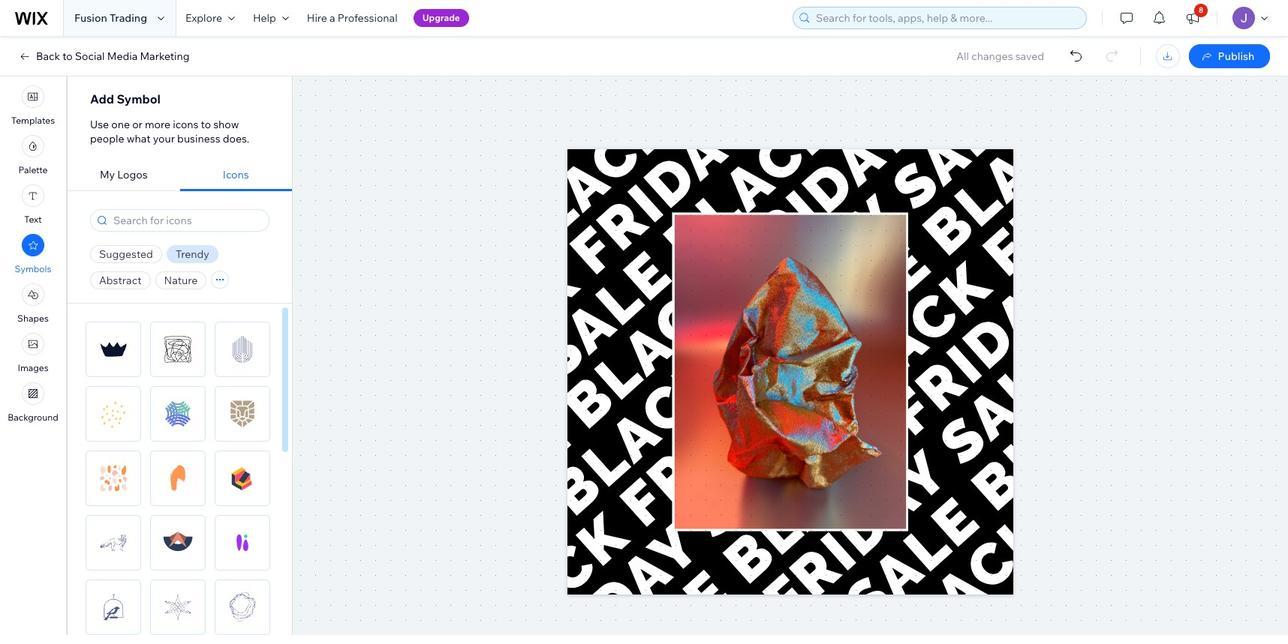 Task type: describe. For each thing, give the bounding box(es) containing it.
to inside "use one or more icons to show people what your business does."
[[201, 118, 211, 131]]

tab list containing my logos
[[68, 159, 292, 191]]

one
[[111, 118, 130, 131]]

Search for tools, apps, help & more... field
[[812, 8, 1082, 29]]

publish
[[1218, 50, 1255, 63]]

hire a professional
[[307, 11, 398, 25]]

business
[[177, 132, 220, 146]]

upgrade
[[422, 12, 460, 23]]

symbols button
[[15, 234, 51, 275]]

templates
[[11, 115, 55, 126]]

your
[[153, 132, 175, 146]]

symbol
[[117, 92, 161, 107]]

palette
[[18, 164, 48, 176]]

suggested
[[99, 248, 153, 261]]

upgrade button
[[413, 9, 469, 27]]

templates button
[[11, 86, 55, 126]]

social
[[75, 50, 105, 63]]

use one or more icons to show people what your business does.
[[90, 118, 249, 146]]

background
[[8, 412, 58, 423]]

menu containing templates
[[0, 81, 66, 428]]

icons
[[173, 118, 199, 131]]

images button
[[18, 333, 49, 374]]

Search for icons field
[[109, 210, 264, 231]]

changes
[[972, 50, 1013, 63]]

all
[[957, 50, 969, 63]]

use
[[90, 118, 109, 131]]

fusion trading
[[74, 11, 147, 25]]

shapes button
[[17, 284, 49, 324]]

hire
[[307, 11, 327, 25]]

or
[[132, 118, 143, 131]]

0 horizontal spatial to
[[63, 50, 73, 63]]

hire a professional link
[[298, 0, 407, 36]]

media
[[107, 50, 138, 63]]

fusion
[[74, 11, 107, 25]]

all changes saved
[[957, 50, 1044, 63]]

does.
[[223, 132, 249, 146]]



Task type: vqa. For each thing, say whether or not it's contained in the screenshot.
'A' in the left top of the page
yes



Task type: locate. For each thing, give the bounding box(es) containing it.
help button
[[244, 0, 298, 36]]

nature
[[164, 274, 198, 287]]

marketing
[[140, 50, 190, 63]]

trading
[[110, 11, 147, 25]]

help
[[253, 11, 276, 25]]

to
[[63, 50, 73, 63], [201, 118, 211, 131]]

8 button
[[1176, 0, 1209, 36]]

add
[[90, 92, 114, 107]]

8
[[1199, 5, 1204, 15]]

people
[[90, 132, 124, 146]]

saved
[[1015, 50, 1044, 63]]

to right back
[[63, 50, 73, 63]]

more
[[145, 118, 170, 131]]

0 vertical spatial to
[[63, 50, 73, 63]]

back to social media marketing
[[36, 50, 190, 63]]

symbols
[[15, 264, 51, 275]]

text button
[[22, 185, 44, 225]]

icons button
[[180, 159, 292, 191]]

my logos button
[[68, 159, 180, 191]]

icons
[[223, 168, 249, 182]]

1 vertical spatial to
[[201, 118, 211, 131]]

add symbol
[[90, 92, 161, 107]]

explore
[[185, 11, 222, 25]]

show
[[213, 118, 239, 131]]

1 horizontal spatial to
[[201, 118, 211, 131]]

a
[[330, 11, 335, 25]]

my
[[100, 168, 115, 182]]

menu
[[0, 81, 66, 428]]

what
[[127, 132, 151, 146]]

palette button
[[18, 135, 48, 176]]

back
[[36, 50, 60, 63]]

abstract
[[99, 274, 142, 287]]

my logos
[[100, 168, 148, 182]]

trendy
[[176, 248, 209, 261]]

images
[[18, 363, 49, 374]]

logos
[[117, 168, 148, 182]]

tab list
[[68, 159, 292, 191]]

publish button
[[1189, 44, 1270, 68]]

background button
[[8, 383, 58, 423]]

back to social media marketing button
[[18, 50, 190, 63]]

shapes
[[17, 313, 49, 324]]

professional
[[338, 11, 398, 25]]

text
[[24, 214, 42, 225]]

to up business
[[201, 118, 211, 131]]



